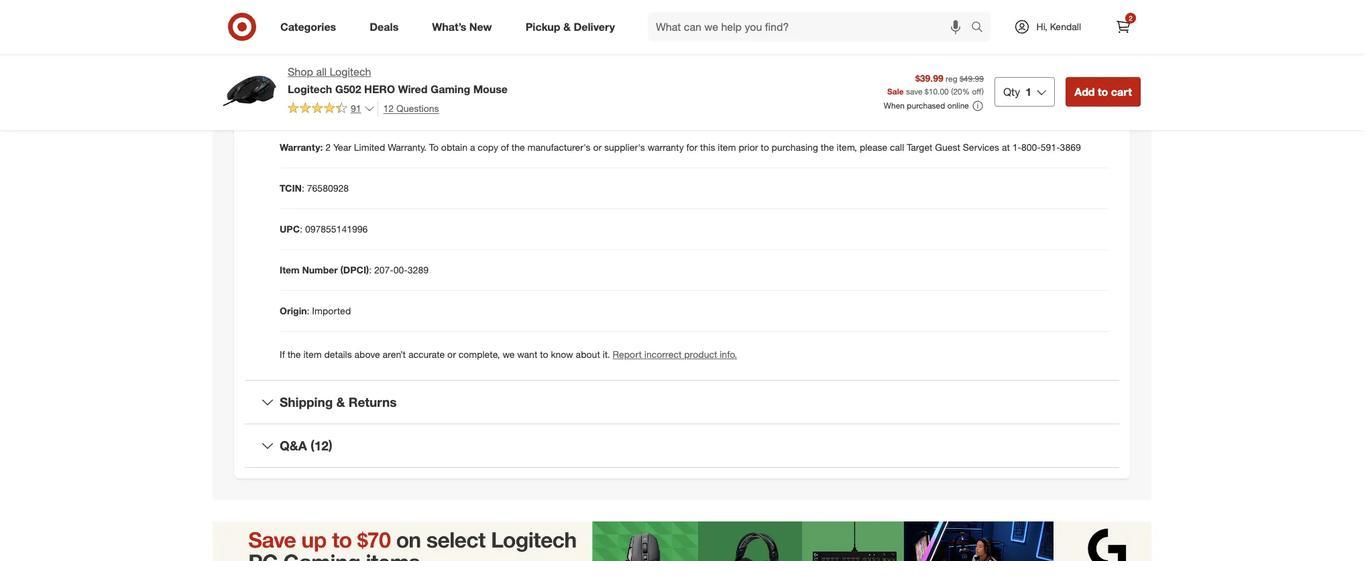 Task type: vqa. For each thing, say whether or not it's contained in the screenshot.
Number
yes



Task type: locate. For each thing, give the bounding box(es) containing it.
2 left year
[[326, 142, 331, 153]]

2 horizontal spatial to
[[1099, 85, 1109, 99]]

gaming
[[339, 60, 372, 71], [431, 82, 471, 96]]

questions
[[397, 103, 439, 114]]

1 horizontal spatial &
[[564, 20, 571, 33]]

1 vertical spatial to
[[761, 142, 770, 153]]

qty 1
[[1004, 85, 1032, 99]]

&
[[564, 20, 571, 33], [337, 395, 345, 410]]

no left wireless
[[376, 19, 389, 31]]

to right prior at the top right of page
[[761, 142, 770, 153]]

tcin : 76580928
[[280, 183, 349, 194]]

it.
[[603, 349, 610, 361]]

1 vertical spatial gaming
[[431, 82, 471, 96]]

wireless
[[391, 19, 425, 31]]

the right of
[[512, 142, 525, 153]]

purchasing
[[772, 142, 819, 153]]

: left 76580928
[[302, 183, 305, 194]]

1 horizontal spatial the
[[512, 142, 525, 153]]

to right add
[[1099, 85, 1109, 99]]

1 horizontal spatial no
[[376, 19, 389, 31]]

1 vertical spatial 2
[[326, 142, 331, 153]]

1 vertical spatial logitech
[[288, 82, 332, 96]]

reg
[[946, 74, 958, 84]]

gaming right the wired
[[431, 82, 471, 96]]

supplier's
[[605, 142, 645, 153]]

warranty:
[[280, 142, 323, 153]]

hero
[[364, 82, 395, 96]]

: left "097855141996" in the left of the page
[[300, 224, 303, 235]]

online
[[948, 101, 970, 111]]

2 vertical spatial to
[[540, 349, 549, 361]]

qty
[[1004, 85, 1021, 99]]

logitech up the "g502"
[[330, 65, 371, 79]]

primary
[[280, 60, 315, 71]]

the right if
[[288, 349, 301, 361]]

purchased
[[908, 101, 946, 111]]

of
[[501, 142, 509, 153]]

we
[[503, 349, 515, 361]]

logitech down "shop"
[[288, 82, 332, 96]]

item
[[718, 142, 737, 153], [304, 349, 322, 361]]

& left returns
[[337, 395, 345, 410]]

(12)
[[311, 438, 333, 454]]

0 horizontal spatial gaming
[[339, 60, 372, 71]]

details
[[324, 349, 352, 361]]

$39.99
[[916, 73, 944, 84]]

1 horizontal spatial or
[[594, 142, 602, 153]]

$49.99
[[960, 74, 984, 84]]

no
[[376, 19, 389, 31], [318, 101, 330, 112]]

battery:
[[280, 101, 316, 112]]

what's new
[[432, 20, 492, 33]]

want
[[518, 349, 538, 361]]

12 questions link
[[378, 101, 439, 117]]

to right want
[[540, 349, 549, 361]]

0 vertical spatial or
[[594, 142, 602, 153]]

add
[[1075, 85, 1096, 99]]

1 vertical spatial item
[[304, 349, 322, 361]]

or left supplier's
[[594, 142, 602, 153]]

about
[[576, 349, 600, 361]]

to
[[429, 142, 439, 153]]

& for shipping
[[337, 395, 345, 410]]

item right this
[[718, 142, 737, 153]]

)
[[982, 87, 984, 97]]

cart
[[1112, 85, 1133, 99]]

pickup
[[526, 20, 561, 33]]

report
[[613, 349, 642, 361]]

wireless
[[280, 19, 318, 31]]

: for 76580928
[[302, 183, 305, 194]]

or right the accurate
[[448, 349, 456, 361]]

the left the item, at top
[[821, 142, 835, 153]]

1 horizontal spatial item
[[718, 142, 737, 153]]

2 right kendall in the right of the page
[[1130, 14, 1133, 22]]

shipping & returns button
[[245, 381, 1120, 424]]

1 vertical spatial or
[[448, 349, 456, 361]]

& inside "dropdown button"
[[337, 395, 345, 410]]

1 horizontal spatial gaming
[[431, 82, 471, 96]]

logitech
[[330, 65, 371, 79], [288, 82, 332, 96]]

categories
[[281, 20, 336, 33]]

097855141996
[[305, 224, 368, 235]]

0 horizontal spatial &
[[337, 395, 345, 410]]

shop
[[288, 65, 313, 79]]

& right pickup
[[564, 20, 571, 33]]

1 vertical spatial &
[[337, 395, 345, 410]]

no left battery
[[318, 101, 330, 112]]

: left imported
[[307, 306, 310, 317]]

to
[[1099, 85, 1109, 99], [761, 142, 770, 153], [540, 349, 549, 361]]

origin : imported
[[280, 306, 351, 317]]

delivery
[[574, 20, 615, 33]]

0 horizontal spatial to
[[540, 349, 549, 361]]

or
[[594, 142, 602, 153], [448, 349, 456, 361]]

search button
[[965, 12, 998, 44]]

1 horizontal spatial to
[[761, 142, 770, 153]]

gaming up the "g502"
[[339, 60, 372, 71]]

deals link
[[359, 12, 416, 42]]

0 horizontal spatial 2
[[326, 142, 331, 153]]

tcin
[[280, 183, 302, 194]]

a
[[470, 142, 475, 153]]

deals
[[370, 20, 399, 33]]

services
[[963, 142, 1000, 153]]

0 vertical spatial to
[[1099, 85, 1109, 99]]

advertisement region
[[213, 522, 1152, 562]]

item left details
[[304, 349, 322, 361]]

0 vertical spatial &
[[564, 20, 571, 33]]

item,
[[837, 142, 858, 153]]

$39.99 reg $49.99 sale save $ 10.00 ( 20 % off )
[[888, 73, 984, 97]]

0 horizontal spatial no
[[318, 101, 330, 112]]

1 horizontal spatial 2
[[1130, 14, 1133, 22]]

: left 207-
[[369, 265, 372, 276]]

0 vertical spatial 2
[[1130, 14, 1133, 22]]

wireless technology: no wireless technology
[[280, 19, 474, 31]]

10.00
[[929, 87, 949, 97]]

battery: no battery used
[[280, 101, 389, 112]]



Task type: describe. For each thing, give the bounding box(es) containing it.
add to cart button
[[1066, 77, 1141, 107]]

91
[[351, 103, 361, 114]]

complete,
[[459, 349, 500, 361]]

guest
[[936, 142, 961, 153]]

q&a (12) button
[[245, 425, 1120, 468]]

imported
[[312, 306, 351, 317]]

item
[[280, 265, 300, 276]]

hi,
[[1037, 21, 1048, 32]]

all
[[316, 65, 327, 79]]

returns
[[349, 395, 397, 410]]

new
[[470, 20, 492, 33]]

0 vertical spatial gaming
[[339, 60, 372, 71]]

for
[[687, 142, 698, 153]]

: for imported
[[307, 306, 310, 317]]

what's new link
[[421, 12, 509, 42]]

76580928
[[307, 183, 349, 194]]

off
[[973, 87, 982, 97]]

0 horizontal spatial the
[[288, 349, 301, 361]]

& for pickup
[[564, 20, 571, 33]]

at
[[1003, 142, 1011, 153]]

upc : 097855141996
[[280, 224, 368, 235]]

upc
[[280, 224, 300, 235]]

0 vertical spatial no
[[376, 19, 389, 31]]

hi, kendall
[[1037, 21, 1082, 32]]

91 link
[[288, 101, 375, 118]]

used
[[366, 101, 389, 112]]

prior
[[739, 142, 759, 153]]

call
[[891, 142, 905, 153]]

0 vertical spatial item
[[718, 142, 737, 153]]

warranty: 2 year limited warranty. to obtain a copy of the manufacturer's or supplier's warranty for this item prior to purchasing the item, please call target guest services at 1-800-591-3869
[[280, 142, 1082, 153]]

save
[[907, 87, 923, 97]]

this
[[701, 142, 716, 153]]

3869
[[1061, 142, 1082, 153]]

obtain
[[441, 142, 468, 153]]

when
[[884, 101, 905, 111]]

shop all logitech logitech g502 hero wired gaming mouse
[[288, 65, 508, 96]]

q&a (12)
[[280, 438, 333, 454]]

please
[[860, 142, 888, 153]]

gaming inside shop all logitech logitech g502 hero wired gaming mouse
[[431, 82, 471, 96]]

(dpci)
[[341, 265, 369, 276]]

0 horizontal spatial item
[[304, 349, 322, 361]]

pickup & delivery
[[526, 20, 615, 33]]

: for 097855141996
[[300, 224, 303, 235]]

product
[[685, 349, 718, 361]]

shipping
[[280, 395, 333, 410]]

image of logitech g502 hero wired gaming mouse image
[[223, 64, 277, 118]]

warranty.
[[388, 142, 427, 153]]

kendall
[[1051, 21, 1082, 32]]

manufacturer's
[[528, 142, 591, 153]]

207-
[[374, 265, 394, 276]]

incorrect
[[645, 349, 682, 361]]

warranty
[[648, 142, 684, 153]]

info.
[[720, 349, 738, 361]]

item number (dpci) : 207-00-3289
[[280, 265, 429, 276]]

3289
[[408, 265, 429, 276]]

sale
[[888, 87, 904, 97]]

use:
[[318, 60, 336, 71]]

to inside add to cart button
[[1099, 85, 1109, 99]]

battery
[[333, 101, 364, 112]]

what's
[[432, 20, 467, 33]]

categories link
[[269, 12, 353, 42]]

12 questions
[[384, 103, 439, 114]]

00-
[[394, 265, 408, 276]]

(
[[952, 87, 954, 97]]

above
[[355, 349, 380, 361]]

What can we help you find? suggestions appear below search field
[[648, 12, 975, 42]]

0 vertical spatial logitech
[[330, 65, 371, 79]]

if the item details above aren't accurate or complete, we want to know about it. report incorrect product info.
[[280, 349, 738, 361]]

pickup & delivery link
[[514, 12, 632, 42]]

%
[[963, 87, 970, 97]]

add to cart
[[1075, 85, 1133, 99]]

1-
[[1013, 142, 1022, 153]]

2 link
[[1109, 12, 1139, 42]]

g502
[[335, 82, 361, 96]]

search
[[965, 21, 998, 35]]

aren't
[[383, 349, 406, 361]]

0 horizontal spatial or
[[448, 349, 456, 361]]

technology:
[[320, 19, 374, 31]]

if
[[280, 349, 285, 361]]

20
[[954, 87, 963, 97]]

origin
[[280, 306, 307, 317]]

number
[[302, 265, 338, 276]]

when purchased online
[[884, 101, 970, 111]]

shipping & returns
[[280, 395, 397, 410]]

1 vertical spatial no
[[318, 101, 330, 112]]

primary use: gaming
[[280, 60, 372, 71]]

know
[[551, 349, 574, 361]]

year
[[333, 142, 352, 153]]

12
[[384, 103, 394, 114]]

2 horizontal spatial the
[[821, 142, 835, 153]]

$
[[925, 87, 929, 97]]

report incorrect product info. button
[[613, 349, 738, 362]]

800-
[[1022, 142, 1041, 153]]



